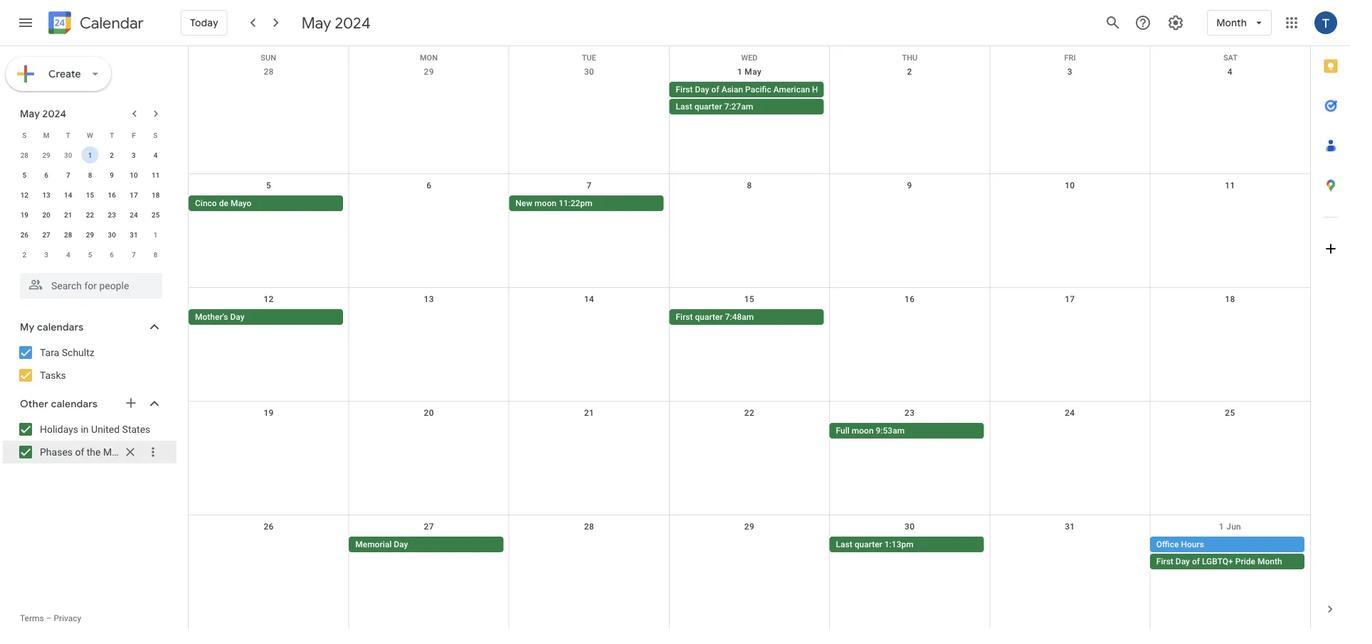 Task type: describe. For each thing, give the bounding box(es) containing it.
month for first day of asian pacific american heritage month last quarter 7:27am
[[847, 85, 872, 95]]

united
[[91, 424, 120, 436]]

1 vertical spatial may
[[745, 67, 762, 77]]

6 for may 2024
[[44, 171, 48, 179]]

30 right the 29 april element
[[64, 151, 72, 159]]

2 june element
[[16, 246, 33, 263]]

main drawer image
[[17, 14, 34, 31]]

asian
[[721, 85, 743, 95]]

0 horizontal spatial may
[[20, 107, 40, 120]]

moon for full
[[852, 426, 874, 436]]

full moon 9:53am button
[[829, 423, 984, 439]]

29 april element
[[38, 147, 55, 164]]

phases of the moon
[[40, 447, 129, 458]]

31 for 1
[[130, 231, 138, 239]]

16 element
[[103, 186, 120, 204]]

1 horizontal spatial 2
[[110, 151, 114, 159]]

tara schultz
[[40, 347, 94, 359]]

1 vertical spatial 13
[[424, 295, 434, 305]]

1 inside 1 cell
[[88, 151, 92, 159]]

1 vertical spatial 16
[[905, 295, 915, 305]]

1 june element
[[147, 226, 164, 243]]

2 horizontal spatial 3
[[1067, 67, 1072, 77]]

holidays in united states
[[40, 424, 150, 436]]

phases of the moon list item
[[3, 441, 176, 464]]

1 horizontal spatial 12
[[264, 295, 274, 305]]

8 for sun
[[747, 181, 752, 191]]

15 inside may 2024 grid
[[86, 191, 94, 199]]

12 element
[[16, 186, 33, 204]]

cinco de mayo button
[[189, 196, 343, 211]]

new moon 11:22pm button
[[509, 196, 664, 211]]

1 for 1 jun
[[1219, 522, 1224, 532]]

mother's day
[[195, 312, 244, 322]]

17 element
[[125, 186, 142, 204]]

1 s from the left
[[22, 131, 27, 139]]

cinco
[[195, 199, 217, 209]]

tue
[[582, 53, 596, 62]]

row group containing 28
[[14, 145, 167, 265]]

other calendars button
[[3, 393, 176, 416]]

7:48am
[[725, 312, 754, 322]]

29 inside 'element'
[[86, 231, 94, 239]]

day inside office hours first day of lgbtq+ pride month
[[1176, 557, 1190, 567]]

12 inside may 2024 grid
[[20, 191, 28, 199]]

9 for may 2024
[[110, 171, 114, 179]]

16 inside may 2024 grid
[[108, 191, 116, 199]]

8 june element
[[147, 246, 164, 263]]

1 jun
[[1219, 522, 1241, 532]]

1 horizontal spatial 7
[[132, 251, 136, 259]]

1 horizontal spatial 2024
[[335, 13, 371, 33]]

0 vertical spatial 2
[[907, 67, 912, 77]]

other
[[20, 398, 48, 410]]

28 april element
[[16, 147, 33, 164]]

1 vertical spatial 14
[[584, 295, 594, 305]]

calendar element
[[46, 9, 144, 40]]

de
[[219, 199, 228, 209]]

18 element
[[147, 186, 164, 204]]

tasks
[[40, 370, 66, 381]]

sat
[[1223, 53, 1238, 62]]

lgbtq+
[[1202, 557, 1233, 567]]

memorial day button
[[349, 537, 503, 553]]

mother's day button
[[189, 310, 343, 325]]

privacy link
[[54, 614, 81, 624]]

holidays
[[40, 424, 78, 436]]

6 inside 'row'
[[110, 251, 114, 259]]

first for first quarter 7:48am
[[676, 312, 693, 322]]

31 element
[[125, 226, 142, 243]]

1 vertical spatial 15
[[744, 295, 754, 305]]

of inside list item
[[75, 447, 84, 458]]

terms link
[[20, 614, 44, 624]]

office hours button
[[1150, 537, 1305, 553]]

2 t from the left
[[110, 131, 114, 139]]

first day of asian pacific american heritage month button
[[669, 82, 872, 98]]

first inside office hours first day of lgbtq+ pride month
[[1156, 557, 1173, 567]]

first quarter 7:48am button
[[669, 310, 824, 325]]

other calendars
[[20, 398, 98, 410]]

in
[[81, 424, 89, 436]]

3 june element
[[38, 246, 55, 263]]

last quarter 1:13pm button
[[829, 537, 984, 553]]

today
[[190, 17, 218, 29]]

14 inside may 2024 grid
[[64, 191, 72, 199]]

8 inside 'row'
[[154, 251, 158, 259]]

31 for 1 jun
[[1065, 522, 1075, 532]]

thu
[[902, 53, 917, 62]]

create button
[[6, 57, 111, 91]]

19 inside may 2024 grid
[[20, 211, 28, 219]]

4 june element
[[60, 246, 77, 263]]

30 up 'last quarter 1:13pm' button
[[905, 522, 915, 532]]

1 vertical spatial 2024
[[42, 107, 66, 120]]

first quarter 7:48am
[[676, 312, 754, 322]]

Search for people text field
[[28, 273, 154, 299]]

office hours first day of lgbtq+ pride month
[[1156, 540, 1282, 567]]

last quarter 7:27am button
[[669, 99, 824, 115]]

heritage
[[812, 85, 845, 95]]

full moon 9:53am
[[836, 426, 905, 436]]

30 april element
[[60, 147, 77, 164]]

19 element
[[16, 206, 33, 223]]

f
[[132, 131, 136, 139]]

1 for 1 may
[[737, 67, 742, 77]]

mother's
[[195, 312, 228, 322]]

22 element
[[81, 206, 99, 223]]

1 vertical spatial may 2024
[[20, 107, 66, 120]]

calendar
[[80, 13, 144, 33]]

4 inside 'row'
[[66, 251, 70, 259]]

7 for sun
[[587, 181, 592, 191]]

my calendars button
[[3, 316, 176, 339]]

1 vertical spatial 21
[[584, 409, 594, 418]]

w
[[87, 131, 93, 139]]

1 vertical spatial 19
[[264, 409, 274, 418]]

new
[[515, 199, 532, 209]]

1:13pm
[[884, 540, 914, 550]]

21 inside 21 element
[[64, 211, 72, 219]]

1 horizontal spatial 3
[[132, 151, 136, 159]]

9:53am
[[876, 426, 905, 436]]

1 vertical spatial 18
[[1225, 295, 1235, 305]]

cinco de mayo
[[195, 199, 251, 209]]

1 vertical spatial 25
[[1225, 409, 1235, 418]]

1 horizontal spatial may 2024
[[302, 13, 371, 33]]

5 for may 2024
[[22, 171, 26, 179]]

full
[[836, 426, 850, 436]]

0 vertical spatial 4
[[1228, 67, 1233, 77]]

moon
[[103, 447, 129, 458]]

24 inside grid
[[130, 211, 138, 219]]

1 horizontal spatial 23
[[905, 409, 915, 418]]

28 inside "element"
[[64, 231, 72, 239]]

23 element
[[103, 206, 120, 223]]



Task type: vqa. For each thing, say whether or not it's contained in the screenshot.


Task type: locate. For each thing, give the bounding box(es) containing it.
5 june element
[[81, 246, 99, 263]]

2 horizontal spatial may
[[745, 67, 762, 77]]

day right mother's
[[230, 312, 244, 322]]

0 horizontal spatial 21
[[64, 211, 72, 219]]

0 horizontal spatial month
[[847, 85, 872, 95]]

2 vertical spatial 7
[[132, 251, 136, 259]]

7 june element
[[125, 246, 142, 263]]

30 down 23 element
[[108, 231, 116, 239]]

30 element
[[103, 226, 120, 243]]

20
[[42, 211, 50, 219], [424, 409, 434, 418]]

22 inside may 2024 grid
[[86, 211, 94, 219]]

5
[[22, 171, 26, 179], [266, 181, 271, 191], [88, 251, 92, 259]]

row containing 2
[[14, 245, 167, 265]]

first left asian
[[676, 85, 693, 95]]

month up 'sat'
[[1216, 17, 1247, 29]]

2 right 1 cell
[[110, 151, 114, 159]]

row
[[189, 46, 1310, 62], [189, 60, 1310, 174], [14, 125, 167, 145], [14, 145, 167, 165], [14, 165, 167, 185], [189, 174, 1310, 288], [14, 185, 167, 205], [14, 205, 167, 225], [14, 225, 167, 245], [14, 245, 167, 265], [189, 288, 1310, 402], [189, 402, 1310, 516], [189, 516, 1310, 630]]

quarter inside first quarter 7:48am button
[[695, 312, 723, 322]]

2 horizontal spatial of
[[1192, 557, 1200, 567]]

cell
[[189, 82, 349, 116], [349, 82, 509, 116], [509, 82, 669, 116], [669, 82, 872, 116], [830, 82, 990, 116], [1150, 82, 1310, 116], [349, 196, 509, 213], [669, 196, 830, 213], [830, 196, 990, 213], [1150, 196, 1310, 213], [349, 310, 509, 327], [509, 310, 669, 327], [830, 310, 990, 327], [1150, 310, 1310, 327], [189, 423, 349, 441], [349, 423, 509, 441], [669, 423, 830, 441], [1150, 423, 1310, 441], [189, 537, 349, 571], [509, 537, 669, 571], [669, 537, 830, 571], [990, 537, 1150, 571], [1150, 537, 1310, 571]]

pacific
[[745, 85, 771, 95]]

1 vertical spatial 22
[[744, 409, 754, 418]]

last left 1:13pm on the right bottom of page
[[836, 540, 852, 550]]

2 vertical spatial first
[[1156, 557, 1173, 567]]

first
[[676, 85, 693, 95], [676, 312, 693, 322], [1156, 557, 1173, 567]]

day for first
[[695, 85, 709, 95]]

may 2024 grid
[[14, 125, 167, 265]]

memorial day
[[355, 540, 408, 550]]

7 down 30 april element on the top of the page
[[66, 171, 70, 179]]

month right pride
[[1257, 557, 1282, 567]]

day for memorial
[[394, 540, 408, 550]]

1 horizontal spatial 9
[[907, 181, 912, 191]]

12 up 19 element
[[20, 191, 28, 199]]

pride
[[1235, 557, 1255, 567]]

10 inside may 2024 grid
[[130, 171, 138, 179]]

1 horizontal spatial 15
[[744, 295, 754, 305]]

6 for sun
[[426, 181, 431, 191]]

0 horizontal spatial 20
[[42, 211, 50, 219]]

row group
[[14, 145, 167, 265]]

cell containing office hours
[[1150, 537, 1310, 571]]

0 vertical spatial 22
[[86, 211, 94, 219]]

3
[[1067, 67, 1072, 77], [132, 151, 136, 159], [44, 251, 48, 259]]

15 element
[[81, 186, 99, 204]]

quarter
[[694, 102, 722, 112], [695, 312, 723, 322], [855, 540, 882, 550]]

jun
[[1226, 522, 1241, 532]]

1 horizontal spatial of
[[711, 85, 719, 95]]

3 inside 3 june element
[[44, 251, 48, 259]]

schultz
[[62, 347, 94, 359]]

day
[[695, 85, 709, 95], [230, 312, 244, 322], [394, 540, 408, 550], [1176, 557, 1190, 567]]

1 down w
[[88, 151, 92, 159]]

6
[[44, 171, 48, 179], [426, 181, 431, 191], [110, 251, 114, 259]]

31
[[130, 231, 138, 239], [1065, 522, 1075, 532]]

0 vertical spatial 6
[[44, 171, 48, 179]]

day inside button
[[394, 540, 408, 550]]

1 horizontal spatial 18
[[1225, 295, 1235, 305]]

may 2024
[[302, 13, 371, 33], [20, 107, 66, 120]]

0 vertical spatial 8
[[88, 171, 92, 179]]

24 element
[[125, 206, 142, 223]]

25 element
[[147, 206, 164, 223]]

terms – privacy
[[20, 614, 81, 624]]

1 may
[[737, 67, 762, 77]]

29 element
[[81, 226, 99, 243]]

1 vertical spatial last
[[836, 540, 852, 550]]

quarter for last
[[855, 540, 882, 550]]

first inside the first day of asian pacific american heritage month last quarter 7:27am
[[676, 85, 693, 95]]

0 vertical spatial moon
[[535, 199, 556, 209]]

quarter down asian
[[694, 102, 722, 112]]

month
[[1216, 17, 1247, 29], [847, 85, 872, 95], [1257, 557, 1282, 567]]

9 for sun
[[907, 181, 912, 191]]

1 vertical spatial 24
[[1065, 409, 1075, 418]]

memorial
[[355, 540, 392, 550]]

0 horizontal spatial 12
[[20, 191, 28, 199]]

1 horizontal spatial 26
[[264, 522, 274, 532]]

5 for sun
[[266, 181, 271, 191]]

moon
[[535, 199, 556, 209], [852, 426, 874, 436]]

last inside button
[[836, 540, 852, 550]]

mayo
[[230, 199, 251, 209]]

2 s from the left
[[153, 131, 158, 139]]

day down hours
[[1176, 557, 1190, 567]]

1 horizontal spatial month
[[1216, 17, 1247, 29]]

1 vertical spatial first
[[676, 312, 693, 322]]

terms
[[20, 614, 44, 624]]

1 vertical spatial of
[[75, 447, 84, 458]]

3 down the fri
[[1067, 67, 1072, 77]]

10 element
[[125, 167, 142, 184]]

1 horizontal spatial 8
[[154, 251, 158, 259]]

4 down 'sat'
[[1228, 67, 1233, 77]]

other calendars list
[[3, 418, 176, 464]]

calendar heading
[[77, 13, 144, 33]]

tara
[[40, 347, 59, 359]]

of inside office hours first day of lgbtq+ pride month
[[1192, 557, 1200, 567]]

my calendars
[[20, 321, 84, 334]]

first inside button
[[676, 312, 693, 322]]

11 inside may 2024 grid
[[152, 171, 160, 179]]

27 inside may 2024 grid
[[42, 231, 50, 239]]

2 vertical spatial quarter
[[855, 540, 882, 550]]

2 horizontal spatial 8
[[747, 181, 752, 191]]

2 vertical spatial may
[[20, 107, 40, 120]]

my calendars list
[[3, 342, 176, 387]]

last inside the first day of asian pacific american heritage month last quarter 7:27am
[[676, 102, 692, 112]]

2 inside 2 june element
[[22, 251, 26, 259]]

1 vertical spatial 12
[[264, 295, 274, 305]]

phases
[[40, 447, 73, 458]]

20 inside grid
[[42, 211, 50, 219]]

wed
[[741, 53, 758, 62]]

fri
[[1064, 53, 1076, 62]]

1 vertical spatial calendars
[[51, 398, 98, 410]]

27 up memorial day button
[[424, 522, 434, 532]]

16
[[108, 191, 116, 199], [905, 295, 915, 305]]

1 vertical spatial 6
[[426, 181, 431, 191]]

1 vertical spatial 11
[[1225, 181, 1235, 191]]

27 for 1
[[42, 231, 50, 239]]

14 element
[[60, 186, 77, 204]]

7 for may 2024
[[66, 171, 70, 179]]

11:22pm
[[559, 199, 593, 209]]

month button
[[1207, 6, 1272, 40]]

tab list
[[1311, 46, 1350, 590]]

5 up cinco de mayo button
[[266, 181, 271, 191]]

1 horizontal spatial 16
[[905, 295, 915, 305]]

grid containing 28
[[188, 46, 1310, 630]]

row containing s
[[14, 125, 167, 145]]

22
[[86, 211, 94, 219], [744, 409, 754, 418]]

0 horizontal spatial of
[[75, 447, 84, 458]]

0 horizontal spatial 24
[[130, 211, 138, 219]]

1 for 1 june element
[[154, 231, 158, 239]]

add other calendars image
[[124, 396, 138, 411]]

1 vertical spatial month
[[847, 85, 872, 95]]

0 vertical spatial 17
[[130, 191, 138, 199]]

my
[[20, 321, 34, 334]]

26 for 1 jun
[[264, 522, 274, 532]]

today button
[[181, 6, 228, 40]]

last left 7:27am
[[676, 102, 692, 112]]

states
[[122, 424, 150, 436]]

11 for may 2024
[[152, 171, 160, 179]]

0 horizontal spatial 18
[[152, 191, 160, 199]]

of left asian
[[711, 85, 719, 95]]

21
[[64, 211, 72, 219], [584, 409, 594, 418]]

month inside popup button
[[1216, 17, 1247, 29]]

0 horizontal spatial last
[[676, 102, 692, 112]]

0 vertical spatial calendars
[[37, 321, 84, 334]]

quarter left 1:13pm on the right bottom of page
[[855, 540, 882, 550]]

mon
[[420, 53, 438, 62]]

1 vertical spatial 4
[[154, 151, 158, 159]]

12
[[20, 191, 28, 199], [264, 295, 274, 305]]

1 cell
[[79, 145, 101, 165]]

quarter inside the first day of asian pacific american heritage month last quarter 7:27am
[[694, 102, 722, 112]]

1 horizontal spatial 24
[[1065, 409, 1075, 418]]

26
[[20, 231, 28, 239], [264, 522, 274, 532]]

0 horizontal spatial 25
[[152, 211, 160, 219]]

1 vertical spatial 31
[[1065, 522, 1075, 532]]

0 vertical spatial of
[[711, 85, 719, 95]]

s
[[22, 131, 27, 139], [153, 131, 158, 139]]

grid
[[188, 46, 1310, 630]]

17
[[130, 191, 138, 199], [1065, 295, 1075, 305]]

2 down thu
[[907, 67, 912, 77]]

1 horizontal spatial 6
[[110, 251, 114, 259]]

26 for 1
[[20, 231, 28, 239]]

4 up 11 element
[[154, 151, 158, 159]]

office
[[1156, 540, 1179, 550]]

first for first day of asian pacific american heritage month last quarter 7:27am
[[676, 85, 693, 95]]

31 inside may 2024 grid
[[130, 231, 138, 239]]

13 element
[[38, 186, 55, 204]]

17 inside may 2024 grid
[[130, 191, 138, 199]]

moon for new
[[535, 199, 556, 209]]

t left f
[[110, 131, 114, 139]]

28 element
[[60, 226, 77, 243]]

privacy
[[54, 614, 81, 624]]

last quarter 1:13pm
[[836, 540, 914, 550]]

2 horizontal spatial 5
[[266, 181, 271, 191]]

new moon 11:22pm
[[515, 199, 593, 209]]

8 for may 2024
[[88, 171, 92, 179]]

0 horizontal spatial 8
[[88, 171, 92, 179]]

12 up mother's day "button"
[[264, 295, 274, 305]]

0 horizontal spatial 11
[[152, 171, 160, 179]]

25 inside may 2024 grid
[[152, 211, 160, 219]]

0 horizontal spatial s
[[22, 131, 27, 139]]

day left asian
[[695, 85, 709, 95]]

23 up full moon 9:53am button
[[905, 409, 915, 418]]

0 horizontal spatial 26
[[20, 231, 28, 239]]

11 for sun
[[1225, 181, 1235, 191]]

1
[[737, 67, 742, 77], [88, 151, 92, 159], [154, 231, 158, 239], [1219, 522, 1224, 532]]

moon right new
[[535, 199, 556, 209]]

quarter for first
[[695, 312, 723, 322]]

2 vertical spatial 8
[[154, 251, 158, 259]]

15
[[86, 191, 94, 199], [744, 295, 754, 305]]

calendars up the tara schultz
[[37, 321, 84, 334]]

0 vertical spatial 15
[[86, 191, 94, 199]]

0 horizontal spatial 27
[[42, 231, 50, 239]]

2 vertical spatial of
[[1192, 557, 1200, 567]]

18 inside may 2024 grid
[[152, 191, 160, 199]]

moon inside full moon 9:53am button
[[852, 426, 874, 436]]

0 horizontal spatial 9
[[110, 171, 114, 179]]

24
[[130, 211, 138, 219], [1065, 409, 1075, 418]]

2 horizontal spatial 4
[[1228, 67, 1233, 77]]

month for office hours first day of lgbtq+ pride month
[[1257, 557, 1282, 567]]

0 vertical spatial 11
[[152, 171, 160, 179]]

first left 7:48am
[[676, 312, 693, 322]]

5 up 12 element
[[22, 171, 26, 179]]

10 for may 2024
[[130, 171, 138, 179]]

0 horizontal spatial 23
[[108, 211, 116, 219]]

hours
[[1181, 540, 1204, 550]]

–
[[46, 614, 52, 624]]

8
[[88, 171, 92, 179], [747, 181, 752, 191], [154, 251, 158, 259]]

t up 30 april element on the top of the page
[[66, 131, 70, 139]]

27 up 3 june element
[[42, 231, 50, 239]]

23
[[108, 211, 116, 219], [905, 409, 915, 418]]

first down office
[[1156, 557, 1173, 567]]

2 down 26 element at the top of page
[[22, 251, 26, 259]]

1 horizontal spatial s
[[153, 131, 158, 139]]

last
[[676, 102, 692, 112], [836, 540, 852, 550]]

0 vertical spatial 20
[[42, 211, 50, 219]]

1 left the jun at the right bottom of page
[[1219, 522, 1224, 532]]

s right f
[[153, 131, 158, 139]]

27 for 1 jun
[[424, 522, 434, 532]]

13 inside may 2024 grid
[[42, 191, 50, 199]]

the
[[87, 447, 101, 458]]

23 down 16 element
[[108, 211, 116, 219]]

26 inside may 2024 grid
[[20, 231, 28, 239]]

4 down "28" "element"
[[66, 251, 70, 259]]

7:27am
[[724, 102, 753, 112]]

0 vertical spatial 26
[[20, 231, 28, 239]]

7 down 31 element
[[132, 251, 136, 259]]

1 inside 1 june element
[[154, 231, 158, 239]]

10
[[130, 171, 138, 179], [1065, 181, 1075, 191]]

moon right full
[[852, 426, 874, 436]]

1 vertical spatial 7
[[587, 181, 592, 191]]

first day of asian pacific american heritage month last quarter 7:27am
[[676, 85, 872, 112]]

0 horizontal spatial moon
[[535, 199, 556, 209]]

1 horizontal spatial last
[[836, 540, 852, 550]]

1 horizontal spatial 20
[[424, 409, 434, 418]]

None search field
[[0, 268, 176, 299]]

2 horizontal spatial 7
[[587, 181, 592, 191]]

0 vertical spatial may 2024
[[302, 13, 371, 33]]

7 up new moon 11:22pm button
[[587, 181, 592, 191]]

0 horizontal spatial 7
[[66, 171, 70, 179]]

5 down 29 'element' at the left
[[88, 251, 92, 259]]

0 vertical spatial 21
[[64, 211, 72, 219]]

of
[[711, 85, 719, 95], [75, 447, 84, 458], [1192, 557, 1200, 567]]

1 vertical spatial quarter
[[695, 312, 723, 322]]

0 horizontal spatial 2
[[22, 251, 26, 259]]

2 vertical spatial month
[[1257, 557, 1282, 567]]

of down hours
[[1192, 557, 1200, 567]]

quarter inside 'last quarter 1:13pm' button
[[855, 540, 882, 550]]

m
[[43, 131, 49, 139]]

day for mother's
[[230, 312, 244, 322]]

0 horizontal spatial 4
[[66, 251, 70, 259]]

1 horizontal spatial 4
[[154, 151, 158, 159]]

sun
[[261, 53, 276, 62]]

day inside "button"
[[230, 312, 244, 322]]

row containing sun
[[189, 46, 1310, 62]]

18
[[152, 191, 160, 199], [1225, 295, 1235, 305]]

2
[[907, 67, 912, 77], [110, 151, 114, 159], [22, 251, 26, 259]]

calendars for my calendars
[[37, 321, 84, 334]]

settings menu image
[[1167, 14, 1184, 31]]

30 down tue
[[584, 67, 594, 77]]

0 horizontal spatial 15
[[86, 191, 94, 199]]

of left the
[[75, 447, 84, 458]]

21 element
[[60, 206, 77, 223]]

day right 'memorial'
[[394, 540, 408, 550]]

moon inside new moon 11:22pm button
[[535, 199, 556, 209]]

9
[[110, 171, 114, 179], [907, 181, 912, 191]]

0 vertical spatial 2024
[[335, 13, 371, 33]]

0 vertical spatial first
[[676, 85, 693, 95]]

0 vertical spatial 25
[[152, 211, 160, 219]]

calendars for other calendars
[[51, 398, 98, 410]]

0 vertical spatial month
[[1216, 17, 1247, 29]]

s up 28 april element at the left
[[22, 131, 27, 139]]

1 horizontal spatial moon
[[852, 426, 874, 436]]

3 down f
[[132, 151, 136, 159]]

0 vertical spatial 24
[[130, 211, 138, 219]]

month inside the first day of asian pacific american heritage month last quarter 7:27am
[[847, 85, 872, 95]]

create
[[48, 68, 81, 80]]

10 for sun
[[1065, 181, 1075, 191]]

1 t from the left
[[66, 131, 70, 139]]

1 horizontal spatial 27
[[424, 522, 434, 532]]

1 vertical spatial 9
[[907, 181, 912, 191]]

15 up 22 element
[[86, 191, 94, 199]]

1 horizontal spatial 11
[[1225, 181, 1235, 191]]

2024
[[335, 13, 371, 33], [42, 107, 66, 120]]

13
[[42, 191, 50, 199], [424, 295, 434, 305]]

1 horizontal spatial 5
[[88, 251, 92, 259]]

0 vertical spatial may
[[302, 13, 331, 33]]

27 element
[[38, 226, 55, 243]]

11 element
[[147, 167, 164, 184]]

first day of lgbtq+ pride month button
[[1150, 554, 1305, 570]]

calendars up in
[[51, 398, 98, 410]]

29
[[424, 67, 434, 77], [42, 151, 50, 159], [86, 231, 94, 239], [744, 522, 754, 532]]

20 element
[[38, 206, 55, 223]]

month inside office hours first day of lgbtq+ pride month
[[1257, 557, 1282, 567]]

quarter left 7:48am
[[695, 312, 723, 322]]

day inside the first day of asian pacific american heritage month last quarter 7:27am
[[695, 85, 709, 95]]

26 element
[[16, 226, 33, 243]]

1 horizontal spatial may
[[302, 13, 331, 33]]

15 up first quarter 7:48am button
[[744, 295, 754, 305]]

american
[[773, 85, 810, 95]]

11
[[152, 171, 160, 179], [1225, 181, 1235, 191]]

9 inside may 2024 grid
[[110, 171, 114, 179]]

month right heritage
[[847, 85, 872, 95]]

4
[[1228, 67, 1233, 77], [154, 151, 158, 159], [66, 251, 70, 259]]

23 inside 23 element
[[108, 211, 116, 219]]

1 down wed
[[737, 67, 742, 77]]

2 vertical spatial 5
[[88, 251, 92, 259]]

cell containing first day of asian pacific american heritage month
[[669, 82, 872, 116]]

of inside the first day of asian pacific american heritage month last quarter 7:27am
[[711, 85, 719, 95]]

6 june element
[[103, 246, 120, 263]]

1 up 8 june element at the left top of the page
[[154, 231, 158, 239]]

3 down 27 element
[[44, 251, 48, 259]]

1 vertical spatial 17
[[1065, 295, 1075, 305]]



